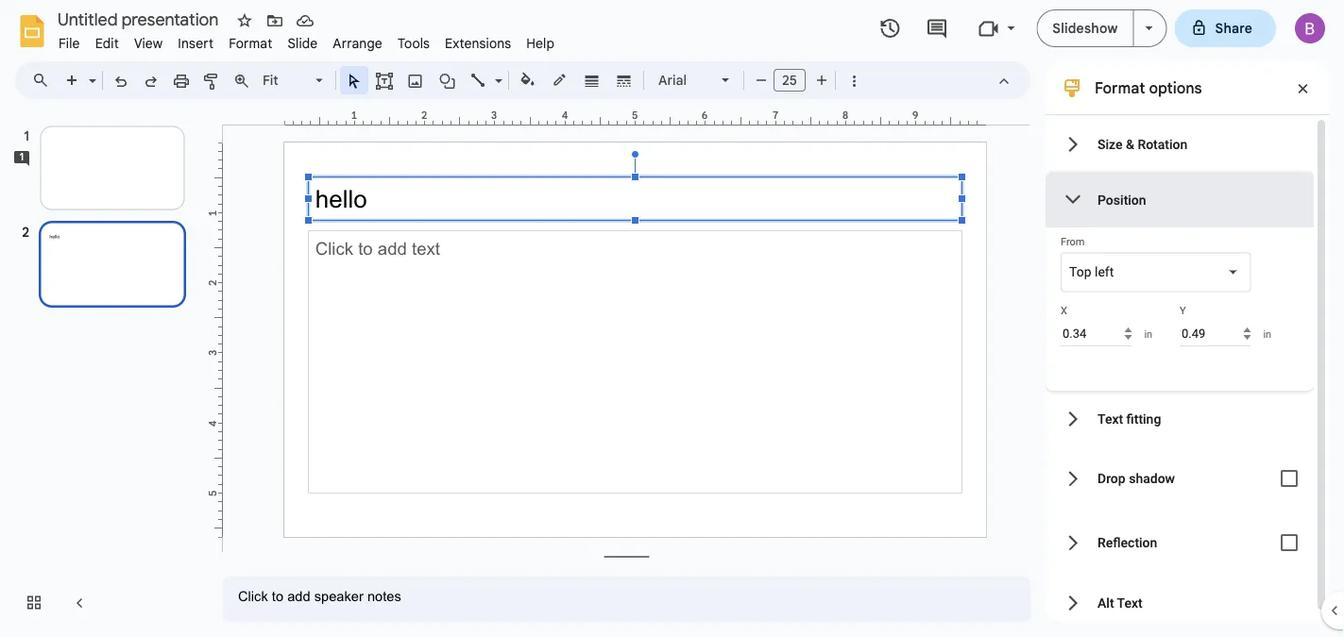 Task type: describe. For each thing, give the bounding box(es) containing it.
Y position, measured in inches. Value must be between -58712 and 58712 text field
[[1180, 321, 1251, 347]]

slide
[[288, 35, 318, 51]]

Rename text field
[[51, 8, 230, 30]]

rotation
[[1138, 136, 1188, 152]]

format options
[[1095, 78, 1202, 97]]

slide menu item
[[280, 32, 325, 54]]

presentation options image
[[1145, 26, 1153, 30]]

slideshow
[[1053, 20, 1118, 36]]

drop
[[1098, 471, 1126, 487]]

drop shadow tab
[[1046, 447, 1314, 511]]

main toolbar
[[56, 66, 869, 96]]

Star checkbox
[[231, 8, 258, 34]]

Zoom text field
[[260, 67, 313, 94]]

edit menu item
[[87, 32, 126, 54]]

text fitting tab
[[1046, 391, 1314, 447]]

text fitting
[[1098, 411, 1161, 427]]

toggle reflection image
[[1270, 524, 1308, 562]]

help menu item
[[519, 32, 562, 54]]

1 vertical spatial text
[[1117, 595, 1143, 611]]

help
[[526, 35, 555, 51]]

file menu item
[[51, 32, 87, 54]]

format menu item
[[221, 32, 280, 54]]

options
[[1149, 78, 1202, 97]]

format options section
[[1046, 61, 1329, 631]]

in for x
[[1144, 328, 1152, 340]]

0 vertical spatial text
[[1098, 411, 1123, 427]]

extensions
[[445, 35, 511, 51]]

top left
[[1069, 264, 1114, 280]]

fitting
[[1126, 411, 1161, 427]]

menu bar banner
[[0, 0, 1344, 638]]

y
[[1180, 305, 1186, 316]]

format for format
[[229, 35, 272, 51]]

extensions menu item
[[437, 32, 519, 54]]

in for y
[[1263, 328, 1271, 340]]



Task type: locate. For each thing, give the bounding box(es) containing it.
arrange menu item
[[325, 32, 390, 54]]

0 horizontal spatial in
[[1144, 328, 1152, 340]]

position
[[1098, 192, 1146, 208]]

1 horizontal spatial format
[[1095, 78, 1145, 97]]

format for format options
[[1095, 78, 1145, 97]]

menu bar
[[51, 25, 562, 56]]

size & rotation tab
[[1046, 116, 1314, 172]]

new slide with layout image
[[84, 68, 96, 75]]

format options application
[[0, 0, 1344, 638]]

0 horizontal spatial option
[[581, 67, 603, 94]]

alt text tab
[[1046, 575, 1314, 631]]

reflection tab
[[1046, 511, 1314, 575]]

option left arial
[[613, 67, 635, 94]]

Toggle reflection checkbox
[[1270, 524, 1308, 562]]

size & rotation
[[1098, 136, 1188, 152]]

format down star checkbox
[[229, 35, 272, 51]]

1 horizontal spatial option
[[613, 67, 635, 94]]

menu bar containing file
[[51, 25, 562, 56]]

drop shadow
[[1098, 471, 1175, 487]]

&
[[1126, 136, 1134, 152]]

edit
[[95, 35, 119, 51]]

alt
[[1098, 595, 1114, 611]]

tools menu item
[[390, 32, 437, 54]]

position tab
[[1046, 172, 1314, 228]]

option
[[581, 67, 603, 94], [613, 67, 635, 94]]

toggle shadow image
[[1270, 460, 1308, 498]]

in
[[1144, 328, 1152, 340], [1263, 328, 1271, 340]]

text
[[1098, 411, 1123, 427], [1117, 595, 1143, 611]]

fill color: transparent image
[[517, 67, 539, 92]]

2 in from the left
[[1263, 328, 1271, 340]]

Zoom field
[[257, 67, 332, 95]]

view
[[134, 35, 163, 51]]

file
[[59, 35, 80, 51]]

insert menu item
[[170, 32, 221, 54]]

navigation
[[0, 107, 208, 638]]

X position, measured in inches. Value must be between -58712 and 58712 text field
[[1061, 321, 1132, 347]]

x
[[1061, 305, 1067, 316]]

arial option
[[658, 67, 710, 94]]

1 horizontal spatial in
[[1263, 328, 1271, 340]]

0 vertical spatial format
[[229, 35, 272, 51]]

arrange
[[333, 35, 382, 51]]

1 in from the left
[[1144, 328, 1152, 340]]

arial
[[658, 72, 687, 88]]

menu bar inside menu bar banner
[[51, 25, 562, 56]]

Font size field
[[774, 69, 813, 96]]

format inside section
[[1095, 78, 1145, 97]]

top left option
[[1069, 263, 1114, 282]]

shape image
[[437, 67, 459, 94]]

tools
[[398, 35, 430, 51]]

2 option from the left
[[613, 67, 635, 94]]

view menu item
[[126, 32, 170, 54]]

alt text
[[1098, 595, 1143, 611]]

insert
[[178, 35, 214, 51]]

text right alt
[[1117, 595, 1143, 611]]

shadow
[[1129, 471, 1175, 487]]

in right x position, measured in inches. value must be between -58712 and 58712 text box
[[1144, 328, 1152, 340]]

1 vertical spatial format
[[1095, 78, 1145, 97]]

Menus field
[[24, 67, 65, 94]]

left
[[1095, 264, 1114, 280]]

option right border color: transparent icon
[[581, 67, 603, 94]]

reflection
[[1098, 535, 1157, 551]]

0 horizontal spatial format
[[229, 35, 272, 51]]

share
[[1215, 20, 1252, 36]]

navigation inside format options application
[[0, 107, 208, 638]]

from
[[1061, 236, 1085, 248]]

format left options
[[1095, 78, 1145, 97]]

format
[[229, 35, 272, 51], [1095, 78, 1145, 97]]

1 option from the left
[[581, 67, 603, 94]]

Toggle shadow checkbox
[[1270, 460, 1308, 498]]

insert image image
[[405, 67, 426, 94]]

slideshow button
[[1036, 9, 1134, 47]]

size
[[1098, 136, 1123, 152]]

top
[[1069, 264, 1091, 280]]

format inside menu item
[[229, 35, 272, 51]]

share button
[[1175, 9, 1276, 47]]

in right y position, measured in inches. value must be between -58712 and 58712 "text field"
[[1263, 328, 1271, 340]]

text left fitting
[[1098, 411, 1123, 427]]

border color: transparent image
[[549, 67, 571, 92]]

Font size text field
[[774, 69, 805, 92]]



Task type: vqa. For each thing, say whether or not it's contained in the screenshot.
N ew slide
no



